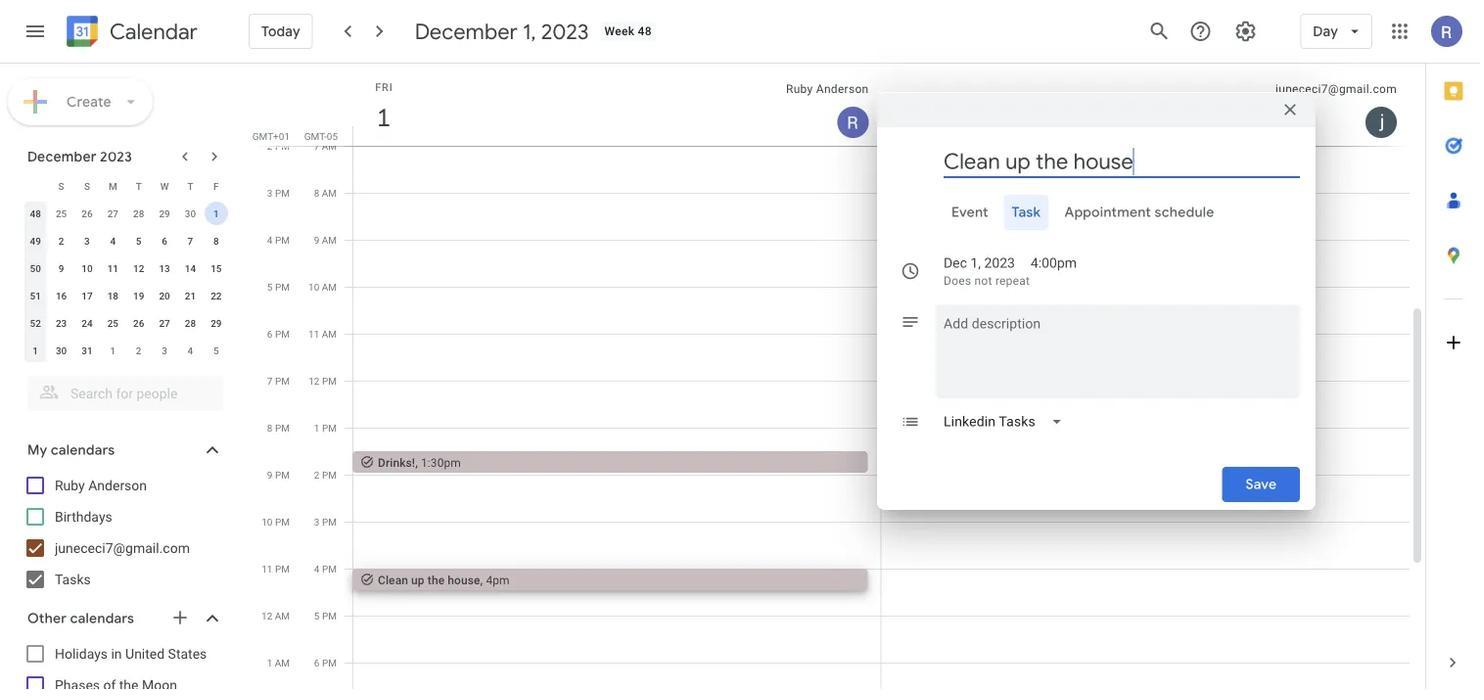 Task type: describe. For each thing, give the bounding box(es) containing it.
9 pm
[[267, 469, 290, 481]]

11 element
[[101, 256, 125, 280]]

25 element
[[101, 311, 125, 335]]

day
[[1313, 23, 1338, 40]]

48 inside row group
[[30, 208, 41, 219]]

row containing 49
[[23, 227, 229, 255]]

1 inside cell
[[213, 208, 219, 219]]

calendars for my calendars
[[51, 441, 115, 459]]

w
[[160, 180, 169, 192]]

12 for 12
[[133, 262, 144, 274]]

13 element
[[153, 256, 176, 280]]

10 for 10
[[81, 262, 93, 274]]

27 for november 27 element
[[107, 208, 118, 219]]

49
[[30, 235, 41, 247]]

week 48
[[604, 24, 652, 38]]

row containing 51
[[23, 282, 229, 309]]

1 left january 2 element
[[110, 345, 116, 356]]

24
[[81, 317, 93, 329]]

other calendars list
[[4, 638, 243, 690]]

united
[[125, 646, 165, 662]]

tasks
[[55, 571, 91, 587]]

2 right 49 on the left of the page
[[58, 235, 64, 247]]

pm right 10 pm
[[322, 516, 337, 528]]

7 pm
[[267, 375, 290, 387]]

pm down 10 pm
[[275, 563, 290, 575]]

9 am
[[314, 234, 337, 246]]

pm down 9 pm at left
[[275, 516, 290, 528]]

4 left 9 am
[[267, 234, 273, 246]]

november 25 element
[[49, 202, 73, 225]]

4 right the 11 pm
[[314, 563, 320, 575]]

ruby anderson inside 1 column header
[[786, 82, 869, 96]]

drinks! , 1:30pm
[[378, 456, 461, 469]]

the
[[428, 573, 445, 587]]

22
[[211, 290, 222, 301]]

appointment schedule
[[1064, 204, 1214, 221]]

appointment schedule button
[[1057, 195, 1222, 230]]

dec
[[944, 255, 967, 271]]

january 4 element
[[179, 339, 202, 362]]

clean up the house , 4pm
[[378, 573, 510, 587]]

1 column header
[[352, 64, 881, 146]]

week
[[604, 24, 635, 38]]

9 for 9
[[58, 262, 64, 274]]

8 for 8
[[213, 235, 219, 247]]

11 pm
[[262, 563, 290, 575]]

1 pm
[[314, 422, 337, 434]]

31 element
[[75, 339, 99, 362]]

gmt-05
[[304, 130, 338, 142]]

task button
[[1004, 195, 1049, 230]]

january 5 element
[[204, 339, 228, 362]]

5 up 12 element
[[136, 235, 141, 247]]

tab list containing event
[[893, 195, 1300, 230]]

am for 11 am
[[322, 328, 337, 340]]

my calendars button
[[4, 435, 243, 466]]

12 element
[[127, 256, 150, 280]]

task
[[1012, 204, 1041, 221]]

pm down 1 pm on the left of the page
[[322, 469, 337, 481]]

22 element
[[204, 284, 228, 307]]

1 right 8 pm
[[314, 422, 320, 434]]

0 horizontal spatial 6 pm
[[267, 328, 290, 340]]

7 am
[[314, 140, 337, 152]]

7 for 7
[[188, 235, 193, 247]]

pm down 8 pm
[[275, 469, 290, 481]]

28 element
[[179, 311, 202, 335]]

friday, december 1 element
[[361, 95, 406, 140]]

5 left 10 am
[[267, 281, 273, 293]]

junececi7@gmail.com column header
[[880, 64, 1410, 146]]

repeat
[[995, 274, 1030, 288]]

row containing 1
[[23, 337, 229, 364]]

8 pm
[[267, 422, 290, 434]]

ruby anderson inside my calendars list
[[55, 477, 147, 493]]

calendar
[[110, 18, 198, 46]]

1 inside fri 1
[[375, 101, 389, 134]]

2 left january 3 element at the left of the page
[[136, 345, 141, 356]]

05
[[327, 130, 338, 142]]

0 horizontal spatial 2023
[[100, 148, 132, 165]]

ruby inside my calendars list
[[55, 477, 85, 493]]

my calendars
[[27, 441, 115, 459]]

november 29 element
[[153, 202, 176, 225]]

appointment
[[1064, 204, 1151, 221]]

0 vertical spatial ,
[[415, 456, 418, 469]]

3 inside january 3 element
[[162, 345, 167, 356]]

other
[[27, 610, 67, 627]]

1 vertical spatial 2 pm
[[314, 469, 337, 481]]

1:30pm
[[421, 456, 461, 469]]

1 am
[[267, 657, 290, 669]]

row containing 48
[[23, 200, 229, 227]]

16 element
[[49, 284, 73, 307]]

create button
[[8, 78, 153, 125]]

11 for 11
[[107, 262, 118, 274]]

holidays in united states
[[55, 646, 207, 662]]

8 for 8 pm
[[267, 422, 273, 434]]

3 right f
[[267, 187, 273, 199]]

gmt-
[[304, 130, 327, 142]]

26 element
[[127, 311, 150, 335]]

december for december 2023
[[27, 148, 97, 165]]

drinks!
[[378, 456, 415, 469]]

4pm
[[486, 573, 510, 587]]

10 element
[[75, 256, 99, 280]]

december for december 1, 2023
[[415, 18, 518, 45]]

23
[[56, 317, 67, 329]]

birthdays
[[55, 509, 112, 525]]

30 for 30 'element'
[[56, 345, 67, 356]]

13
[[159, 262, 170, 274]]

10 pm
[[262, 516, 290, 528]]

52
[[30, 317, 41, 329]]

other calendars button
[[4, 603, 243, 634]]

does
[[944, 274, 971, 288]]

11 am
[[308, 328, 337, 340]]

row containing s
[[23, 172, 229, 200]]

0 vertical spatial 48
[[638, 24, 652, 38]]

1 cell
[[203, 200, 229, 227]]

Add title text field
[[944, 147, 1300, 176]]

20
[[159, 290, 170, 301]]

21 element
[[179, 284, 202, 307]]

pm left the gmt-
[[275, 140, 290, 152]]

1 vertical spatial 6
[[267, 328, 273, 340]]

today
[[261, 23, 300, 40]]

30 for november 30 element
[[185, 208, 196, 219]]

am for 10 am
[[322, 281, 337, 293]]

add other calendars image
[[170, 608, 190, 627]]

my
[[27, 441, 47, 459]]

11 for 11 am
[[308, 328, 319, 340]]

pm left 10 am
[[275, 281, 290, 293]]

5 right january 4 'element'
[[213, 345, 219, 356]]

3 up 10 element
[[84, 235, 90, 247]]

states
[[168, 646, 207, 662]]

0 horizontal spatial 2 pm
[[267, 140, 290, 152]]

3 right 10 pm
[[314, 516, 320, 528]]

pm left 8 am
[[275, 187, 290, 199]]

1 horizontal spatial 5 pm
[[314, 610, 337, 622]]

20 element
[[153, 284, 176, 307]]

anderson inside 1 column header
[[816, 82, 869, 96]]

schedule
[[1155, 204, 1214, 221]]

ruby inside 1 column header
[[786, 82, 813, 96]]

row containing 50
[[23, 255, 229, 282]]



Task type: vqa. For each thing, say whether or not it's contained in the screenshot.


Task type: locate. For each thing, give the bounding box(es) containing it.
9 inside row group
[[58, 262, 64, 274]]

2 horizontal spatial 12
[[309, 375, 320, 387]]

1 horizontal spatial 10
[[262, 516, 273, 528]]

0 vertical spatial 3 pm
[[267, 187, 290, 199]]

2 horizontal spatial 7
[[314, 140, 319, 152]]

am for 7 am
[[322, 140, 337, 152]]

junececi7@gmail.com down the day dropdown button
[[1276, 82, 1397, 96]]

9 up 10 pm
[[267, 469, 273, 481]]

1 down fri
[[375, 101, 389, 134]]

30 right november 29 element
[[185, 208, 196, 219]]

27 right november 26 element
[[107, 208, 118, 219]]

21
[[185, 290, 196, 301]]

calendars inside dropdown button
[[70, 610, 134, 627]]

1, up not
[[970, 255, 981, 271]]

6 pm
[[267, 328, 290, 340], [314, 657, 337, 669]]

7 for 7 am
[[314, 140, 319, 152]]

7 for 7 pm
[[267, 375, 273, 387]]

december 2023 grid
[[19, 172, 229, 364]]

calendars
[[51, 441, 115, 459], [70, 610, 134, 627]]

, left 1:30pm at the left bottom
[[415, 456, 418, 469]]

0 vertical spatial 2 pm
[[267, 140, 290, 152]]

1 vertical spatial 25
[[107, 317, 118, 329]]

1 vertical spatial 1,
[[970, 255, 981, 271]]

0 vertical spatial 9
[[314, 234, 319, 246]]

25 left november 26 element
[[56, 208, 67, 219]]

6 pm right 1 am
[[314, 657, 337, 669]]

1,
[[523, 18, 536, 45], [970, 255, 981, 271]]

48 right week on the left top of the page
[[638, 24, 652, 38]]

settings menu image
[[1234, 20, 1257, 43]]

1 horizontal spatial ,
[[480, 573, 483, 587]]

december 1, 2023
[[415, 18, 589, 45]]

, left "4pm"
[[480, 573, 483, 587]]

0 vertical spatial 29
[[159, 208, 170, 219]]

anderson
[[816, 82, 869, 96], [88, 477, 147, 493]]

junececi7@gmail.com inside my calendars list
[[55, 540, 190, 556]]

am up 8 am
[[322, 140, 337, 152]]

1 vertical spatial 12
[[309, 375, 320, 387]]

8 up 9 am
[[314, 187, 319, 199]]

23 element
[[49, 311, 73, 335]]

holidays
[[55, 646, 108, 662]]

9
[[314, 234, 319, 246], [58, 262, 64, 274], [267, 469, 273, 481]]

2 vertical spatial 7
[[267, 375, 273, 387]]

1 vertical spatial ruby
[[55, 477, 85, 493]]

1 horizontal spatial 25
[[107, 317, 118, 329]]

2023 for dec 1, 2023
[[984, 255, 1015, 271]]

1 horizontal spatial junececi7@gmail.com
[[1276, 82, 1397, 96]]

1 left 30 'element'
[[33, 345, 38, 356]]

up
[[411, 573, 425, 587]]

2023 left week on the left top of the page
[[541, 18, 589, 45]]

30 inside 'element'
[[56, 345, 67, 356]]

0 horizontal spatial ruby
[[55, 477, 85, 493]]

10 up the 11 pm
[[262, 516, 273, 528]]

1 vertical spatial 3 pm
[[314, 516, 337, 528]]

2023 up does not repeat
[[984, 255, 1015, 271]]

11 down 10 am
[[308, 328, 319, 340]]

0 vertical spatial 26
[[81, 208, 93, 219]]

1 vertical spatial 6 pm
[[314, 657, 337, 669]]

1 vertical spatial junececi7@gmail.com
[[55, 540, 190, 556]]

am for 9 am
[[322, 234, 337, 246]]

28 for november 28 element
[[133, 208, 144, 219]]

27
[[107, 208, 118, 219], [159, 317, 170, 329]]

29 for 29 element
[[211, 317, 222, 329]]

event button
[[944, 195, 996, 230]]

2 pm down 1 pm on the left of the page
[[314, 469, 337, 481]]

1 vertical spatial 11
[[308, 328, 319, 340]]

31
[[81, 345, 93, 356]]

16
[[56, 290, 67, 301]]

1 horizontal spatial 8
[[267, 422, 273, 434]]

8 up 9 pm at left
[[267, 422, 273, 434]]

1 vertical spatial 48
[[30, 208, 41, 219]]

clean
[[378, 573, 408, 587]]

1 vertical spatial december
[[27, 148, 97, 165]]

1 vertical spatial 5 pm
[[314, 610, 337, 622]]

junececi7@gmail.com inside column header
[[1276, 82, 1397, 96]]

t right w
[[187, 180, 193, 192]]

1 vertical spatial 30
[[56, 345, 67, 356]]

11
[[107, 262, 118, 274], [308, 328, 319, 340], [262, 563, 273, 575]]

0 vertical spatial 7
[[314, 140, 319, 152]]

2 vertical spatial 12
[[261, 610, 272, 622]]

november 26 element
[[75, 202, 99, 225]]

11 right 10 element
[[107, 262, 118, 274]]

6 pm left 11 am
[[267, 328, 290, 340]]

0 vertical spatial 2023
[[541, 18, 589, 45]]

3 pm left 8 am
[[267, 187, 290, 199]]

0 horizontal spatial 29
[[159, 208, 170, 219]]

4 down november 27 element
[[110, 235, 116, 247]]

0 horizontal spatial junececi7@gmail.com
[[55, 540, 190, 556]]

2 horizontal spatial 8
[[314, 187, 319, 199]]

1 row from the top
[[23, 172, 229, 200]]

4
[[267, 234, 273, 246], [110, 235, 116, 247], [188, 345, 193, 356], [314, 563, 320, 575]]

november 27 element
[[101, 202, 125, 225]]

11 up 12 am
[[262, 563, 273, 575]]

gmt+01
[[252, 130, 290, 142]]

5 pm left 10 am
[[267, 281, 290, 293]]

1 right november 30 element
[[213, 208, 219, 219]]

5 row from the top
[[23, 282, 229, 309]]

january 1 element
[[101, 339, 125, 362]]

12 right the 11 'element'
[[133, 262, 144, 274]]

0 vertical spatial 5 pm
[[267, 281, 290, 293]]

m
[[109, 180, 117, 192]]

1 t from the left
[[136, 180, 142, 192]]

december 2023
[[27, 148, 132, 165]]

am down 12 am
[[275, 657, 290, 669]]

1
[[375, 101, 389, 134], [213, 208, 219, 219], [33, 345, 38, 356], [110, 345, 116, 356], [314, 422, 320, 434], [267, 657, 272, 669]]

am up 1 am
[[275, 610, 290, 622]]

not
[[974, 274, 992, 288]]

calendars up in
[[70, 610, 134, 627]]

3 pm right 10 pm
[[314, 516, 337, 528]]

calendar heading
[[106, 18, 198, 46]]

tab list
[[1426, 64, 1480, 635], [893, 195, 1300, 230]]

2023
[[541, 18, 589, 45], [100, 148, 132, 165], [984, 255, 1015, 271]]

2 horizontal spatial 2023
[[984, 255, 1015, 271]]

1 vertical spatial 29
[[211, 317, 222, 329]]

14
[[185, 262, 196, 274]]

pm down 12 pm
[[322, 422, 337, 434]]

0 horizontal spatial 5 pm
[[267, 281, 290, 293]]

15 element
[[204, 256, 228, 280]]

fri 1
[[375, 81, 393, 134]]

10
[[81, 262, 93, 274], [308, 281, 319, 293], [262, 516, 273, 528]]

1 horizontal spatial 3 pm
[[314, 516, 337, 528]]

t
[[136, 180, 142, 192], [187, 180, 193, 192]]

house
[[448, 573, 480, 587]]

5 pm right 12 am
[[314, 610, 337, 622]]

6
[[162, 235, 167, 247], [267, 328, 273, 340], [314, 657, 320, 669]]

1 horizontal spatial tab list
[[1426, 64, 1480, 635]]

am down 8 am
[[322, 234, 337, 246]]

pm left 12 pm
[[275, 375, 290, 387]]

51
[[30, 290, 41, 301]]

10 for 10 am
[[308, 281, 319, 293]]

0 horizontal spatial 11
[[107, 262, 118, 274]]

pm
[[275, 140, 290, 152], [275, 187, 290, 199], [275, 234, 290, 246], [275, 281, 290, 293], [275, 328, 290, 340], [275, 375, 290, 387], [322, 375, 337, 387], [275, 422, 290, 434], [322, 422, 337, 434], [275, 469, 290, 481], [322, 469, 337, 481], [275, 516, 290, 528], [322, 516, 337, 528], [275, 563, 290, 575], [322, 563, 337, 575], [322, 610, 337, 622], [322, 657, 337, 669]]

1 horizontal spatial 4 pm
[[314, 563, 337, 575]]

14 element
[[179, 256, 202, 280]]

1 vertical spatial 28
[[185, 317, 196, 329]]

2 vertical spatial 8
[[267, 422, 273, 434]]

1 vertical spatial 9
[[58, 262, 64, 274]]

29 for november 29 element
[[159, 208, 170, 219]]

5
[[136, 235, 141, 247], [267, 281, 273, 293], [213, 345, 219, 356], [314, 610, 320, 622]]

pm left 1 pm on the left of the page
[[275, 422, 290, 434]]

today button
[[249, 8, 313, 55]]

0 vertical spatial 30
[[185, 208, 196, 219]]

1 horizontal spatial 2023
[[541, 18, 589, 45]]

junececi7@gmail.com
[[1276, 82, 1397, 96], [55, 540, 190, 556]]

2 vertical spatial 6
[[314, 657, 320, 669]]

1 horizontal spatial 27
[[159, 317, 170, 329]]

7 row from the top
[[23, 337, 229, 364]]

10 left the 11 'element'
[[81, 262, 93, 274]]

30 left the '31'
[[56, 345, 67, 356]]

row group inside the december 2023 grid
[[23, 200, 229, 364]]

12
[[133, 262, 144, 274], [309, 375, 320, 387], [261, 610, 272, 622]]

0 horizontal spatial december
[[27, 148, 97, 165]]

27 for 27 element
[[159, 317, 170, 329]]

6 down november 29 element
[[162, 235, 167, 247]]

2 right 9 pm at left
[[314, 469, 320, 481]]

1 grid
[[251, 64, 1425, 690]]

15
[[211, 262, 222, 274]]

pm left 9 am
[[275, 234, 290, 246]]

am down 9 am
[[322, 281, 337, 293]]

0 vertical spatial 6 pm
[[267, 328, 290, 340]]

does not repeat
[[944, 274, 1030, 288]]

4 pm left 9 am
[[267, 234, 290, 246]]

29 right november 28 element
[[159, 208, 170, 219]]

day button
[[1300, 8, 1372, 55]]

27 right 26 element
[[159, 317, 170, 329]]

0 horizontal spatial 48
[[30, 208, 41, 219]]

1 vertical spatial calendars
[[70, 610, 134, 627]]

0 vertical spatial 25
[[56, 208, 67, 219]]

0 horizontal spatial 4 pm
[[267, 234, 290, 246]]

pm up 1 pm on the left of the page
[[322, 375, 337, 387]]

4 pm
[[267, 234, 290, 246], [314, 563, 337, 575]]

1 horizontal spatial t
[[187, 180, 193, 192]]

12 for 12 am
[[261, 610, 272, 622]]

18
[[107, 290, 118, 301]]

25 for november 25 element
[[56, 208, 67, 219]]

0 horizontal spatial 1,
[[523, 18, 536, 45]]

48
[[638, 24, 652, 38], [30, 208, 41, 219]]

8 down 1 cell
[[213, 235, 219, 247]]

30
[[185, 208, 196, 219], [56, 345, 67, 356]]

5 pm
[[267, 281, 290, 293], [314, 610, 337, 622]]

28 right november 27 element
[[133, 208, 144, 219]]

dec 1, 2023
[[944, 255, 1015, 271]]

ruby anderson
[[786, 82, 869, 96], [55, 477, 147, 493]]

0 horizontal spatial 25
[[56, 208, 67, 219]]

2
[[267, 140, 273, 152], [58, 235, 64, 247], [136, 345, 141, 356], [314, 469, 320, 481]]

2 pm
[[267, 140, 290, 152], [314, 469, 337, 481]]

row group containing 48
[[23, 200, 229, 364]]

0 horizontal spatial 6
[[162, 235, 167, 247]]

27 inside 27 element
[[159, 317, 170, 329]]

2023 for december 1, 2023
[[541, 18, 589, 45]]

24 element
[[75, 311, 99, 335]]

pm right the 11 pm
[[322, 563, 337, 575]]

29 element
[[204, 311, 228, 335]]

8 for 8 am
[[314, 187, 319, 199]]

0 horizontal spatial 10
[[81, 262, 93, 274]]

Search for people text field
[[39, 376, 211, 411]]

7 left 05
[[314, 140, 319, 152]]

3 pm
[[267, 187, 290, 199], [314, 516, 337, 528]]

29
[[159, 208, 170, 219], [211, 317, 222, 329]]

calendar element
[[63, 12, 198, 55]]

6 right 1 am
[[314, 657, 320, 669]]

27 element
[[153, 311, 176, 335]]

9 left 10 element
[[58, 262, 64, 274]]

main drawer image
[[23, 20, 47, 43]]

1 horizontal spatial december
[[415, 18, 518, 45]]

0 horizontal spatial tab list
[[893, 195, 1300, 230]]

1, left week on the left top of the page
[[523, 18, 536, 45]]

s up november 25 element
[[58, 180, 64, 192]]

row containing 52
[[23, 309, 229, 337]]

27 inside november 27 element
[[107, 208, 118, 219]]

17 element
[[75, 284, 99, 307]]

0 horizontal spatial 30
[[56, 345, 67, 356]]

0 horizontal spatial 26
[[81, 208, 93, 219]]

None field
[[936, 404, 1079, 440]]

7 inside the december 2023 grid
[[188, 235, 193, 247]]

11 for 11 pm
[[262, 563, 273, 575]]

am
[[322, 140, 337, 152], [322, 187, 337, 199], [322, 234, 337, 246], [322, 281, 337, 293], [322, 328, 337, 340], [275, 610, 290, 622], [275, 657, 290, 669]]

0 vertical spatial 10
[[81, 262, 93, 274]]

1 vertical spatial 27
[[159, 317, 170, 329]]

12 am
[[261, 610, 290, 622]]

0 horizontal spatial 3 pm
[[267, 187, 290, 199]]

8 inside row group
[[213, 235, 219, 247]]

28 right 27 element
[[185, 317, 196, 329]]

12 inside 12 element
[[133, 262, 144, 274]]

0 vertical spatial 4 pm
[[267, 234, 290, 246]]

pm right 12 am
[[322, 610, 337, 622]]

event
[[951, 204, 988, 221]]

0 horizontal spatial anderson
[[88, 477, 147, 493]]

january 2 element
[[127, 339, 150, 362]]

junececi7@gmail.com down birthdays
[[55, 540, 190, 556]]

2 left the gmt-
[[267, 140, 273, 152]]

4 inside 'element'
[[188, 345, 193, 356]]

0 horizontal spatial 7
[[188, 235, 193, 247]]

0 vertical spatial ruby anderson
[[786, 82, 869, 96]]

28
[[133, 208, 144, 219], [185, 317, 196, 329]]

3 right january 2 element
[[162, 345, 167, 356]]

0 vertical spatial 28
[[133, 208, 144, 219]]

17
[[81, 290, 93, 301]]

calendars right my
[[51, 441, 115, 459]]

2 t from the left
[[187, 180, 193, 192]]

9 for 9 pm
[[267, 469, 273, 481]]

8
[[314, 187, 319, 199], [213, 235, 219, 247], [267, 422, 273, 434]]

4:00pm
[[1031, 255, 1077, 271]]

4 pm right the 11 pm
[[314, 563, 337, 575]]

create
[[67, 93, 111, 111]]

1 horizontal spatial 7
[[267, 375, 273, 387]]

12 down the 11 pm
[[261, 610, 272, 622]]

1 horizontal spatial 6 pm
[[314, 657, 337, 669]]

26 for 26 element
[[133, 317, 144, 329]]

12 pm
[[309, 375, 337, 387]]

1 horizontal spatial 6
[[267, 328, 273, 340]]

1, for december
[[523, 18, 536, 45]]

3
[[267, 187, 273, 199], [84, 235, 90, 247], [162, 345, 167, 356], [314, 516, 320, 528]]

0 horizontal spatial ,
[[415, 456, 418, 469]]

2 pm left the gmt-
[[267, 140, 290, 152]]

11 inside the 11 'element'
[[107, 262, 118, 274]]

2 row from the top
[[23, 200, 229, 227]]

1, for dec
[[970, 255, 981, 271]]

s left m
[[84, 180, 90, 192]]

f
[[213, 180, 219, 192]]

30 element
[[49, 339, 73, 362]]

anderson inside my calendars list
[[88, 477, 147, 493]]

1 horizontal spatial 1,
[[970, 255, 981, 271]]

4 right january 3 element at the left of the page
[[188, 345, 193, 356]]

26 right 25 element at the top left
[[133, 317, 144, 329]]

50
[[30, 262, 41, 274]]

6 row from the top
[[23, 309, 229, 337]]

2 horizontal spatial 11
[[308, 328, 319, 340]]

s
[[58, 180, 64, 192], [84, 180, 90, 192]]

am up 12 pm
[[322, 328, 337, 340]]

my calendars list
[[4, 470, 243, 595]]

None search field
[[0, 368, 243, 411]]

2023 up m
[[100, 148, 132, 165]]

january 3 element
[[153, 339, 176, 362]]

am for 12 am
[[275, 610, 290, 622]]

2 s from the left
[[84, 180, 90, 192]]

november 30 element
[[179, 202, 202, 225]]

,
[[415, 456, 418, 469], [480, 573, 483, 587]]

1 vertical spatial 26
[[133, 317, 144, 329]]

ruby
[[786, 82, 813, 96], [55, 477, 85, 493]]

2 horizontal spatial 10
[[308, 281, 319, 293]]

1 vertical spatial 2023
[[100, 148, 132, 165]]

25 for 25 element at the top left
[[107, 317, 118, 329]]

t left w
[[136, 180, 142, 192]]

48 left november 25 element
[[30, 208, 41, 219]]

5 right 12 am
[[314, 610, 320, 622]]

12 for 12 pm
[[309, 375, 320, 387]]

am for 8 am
[[322, 187, 337, 199]]

1 vertical spatial 10
[[308, 281, 319, 293]]

1 horizontal spatial ruby anderson
[[786, 82, 869, 96]]

other calendars
[[27, 610, 134, 627]]

1 horizontal spatial 29
[[211, 317, 222, 329]]

0 horizontal spatial 12
[[133, 262, 144, 274]]

calendars for other calendars
[[70, 610, 134, 627]]

1 s from the left
[[58, 180, 64, 192]]

1 horizontal spatial s
[[84, 180, 90, 192]]

1 horizontal spatial 28
[[185, 317, 196, 329]]

2 vertical spatial 2023
[[984, 255, 1015, 271]]

8 am
[[314, 187, 337, 199]]

pm right 1 am
[[322, 657, 337, 669]]

0 horizontal spatial 27
[[107, 208, 118, 219]]

row group
[[23, 200, 229, 364]]

7
[[314, 140, 319, 152], [188, 235, 193, 247], [267, 375, 273, 387]]

6 inside 'row'
[[162, 235, 167, 247]]

1 horizontal spatial 26
[[133, 317, 144, 329]]

26 for november 26 element
[[81, 208, 93, 219]]

0 vertical spatial 11
[[107, 262, 118, 274]]

1 horizontal spatial 9
[[267, 469, 273, 481]]

fri
[[375, 81, 393, 93]]

1 vertical spatial 7
[[188, 235, 193, 247]]

10 am
[[308, 281, 337, 293]]

november 28 element
[[127, 202, 150, 225]]

4 row from the top
[[23, 255, 229, 282]]

19
[[133, 290, 144, 301]]

9 up 10 am
[[314, 234, 319, 246]]

28 for 28 element
[[185, 317, 196, 329]]

6 up 7 pm
[[267, 328, 273, 340]]

pm left 11 am
[[275, 328, 290, 340]]

3 row from the top
[[23, 227, 229, 255]]

am for 1 am
[[275, 657, 290, 669]]

0 horizontal spatial 8
[[213, 235, 219, 247]]

in
[[111, 646, 122, 662]]

10 for 10 pm
[[262, 516, 273, 528]]

1 down 12 am
[[267, 657, 272, 669]]

1 vertical spatial anderson
[[88, 477, 147, 493]]

10 inside 10 element
[[81, 262, 93, 274]]

7 up 14 element on the top of page
[[188, 235, 193, 247]]

Add description text field
[[936, 312, 1300, 383]]

0 vertical spatial 6
[[162, 235, 167, 247]]

row
[[23, 172, 229, 200], [23, 200, 229, 227], [23, 227, 229, 255], [23, 255, 229, 282], [23, 282, 229, 309], [23, 309, 229, 337], [23, 337, 229, 364]]

am up 9 am
[[322, 187, 337, 199]]

calendars inside 'dropdown button'
[[51, 441, 115, 459]]

9 for 9 am
[[314, 234, 319, 246]]

25 right 24 element
[[107, 317, 118, 329]]

26 right november 25 element
[[81, 208, 93, 219]]

0 vertical spatial anderson
[[816, 82, 869, 96]]

18 element
[[101, 284, 125, 307]]

19 element
[[127, 284, 150, 307]]



